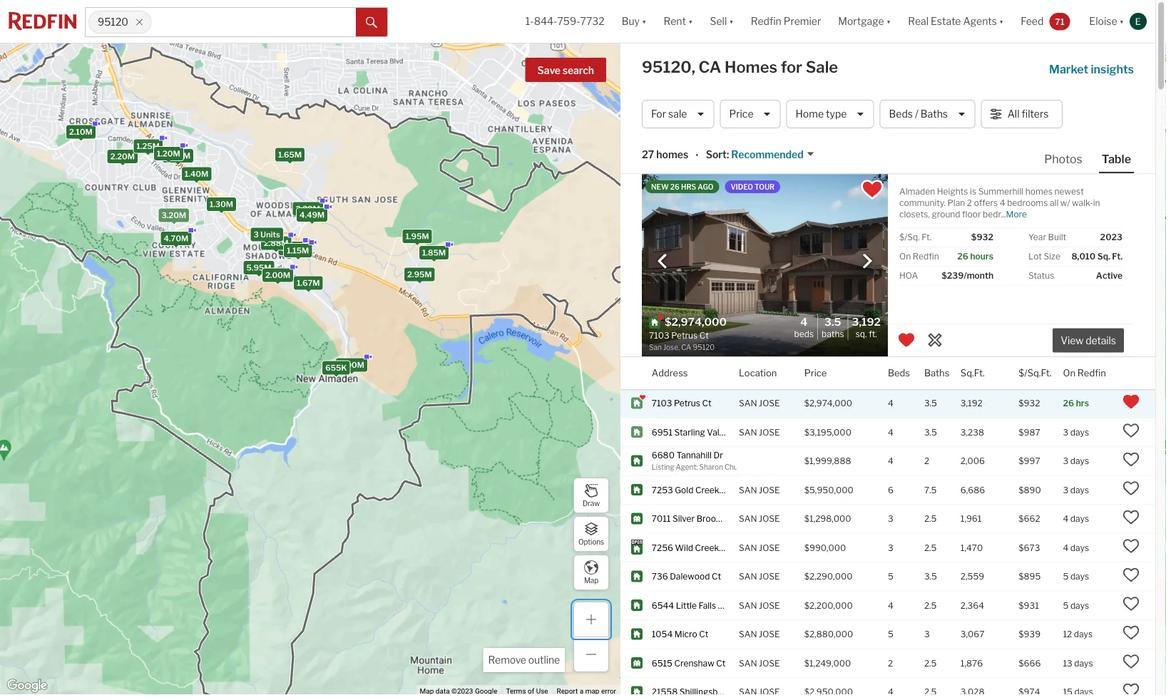 Task type: describe. For each thing, give the bounding box(es) containing it.
favorite button image
[[861, 178, 885, 202]]

days for $666
[[1075, 659, 1094, 669]]

baths button
[[925, 358, 950, 390]]

1-844-759-7732
[[526, 15, 605, 27]]

2 jose from the top
[[759, 427, 780, 438]]

2 inside almaden heights is summerhill homes newest community. plan 2 offers 4 bedrooms all w/ walk-in closets, ground floor bedr...
[[968, 198, 973, 208]]

sell
[[710, 15, 727, 27]]

1 horizontal spatial 2.00m
[[265, 271, 291, 280]]

3 days for $890
[[1064, 485, 1090, 495]]

address button
[[652, 358, 688, 390]]

home type button
[[787, 100, 874, 128]]

6951 starling valley dr link
[[652, 427, 743, 438]]

1.15m
[[287, 246, 309, 256]]

for
[[781, 57, 803, 77]]

4.70m
[[164, 234, 189, 243]]

favorite this home image
[[1123, 625, 1140, 642]]

1 horizontal spatial ft.
[[922, 232, 932, 243]]

6515 crenshaw ct link
[[652, 658, 726, 670]]

dr inside 6680 tannahill dr listing agent: sharon chu
[[714, 451, 723, 461]]

status
[[1029, 271, 1055, 281]]

▾ for mortgage ▾
[[887, 15, 891, 27]]

tour
[[755, 183, 775, 191]]

san jose for 736 dalewood ct
[[739, 572, 780, 582]]

2.88m
[[264, 239, 289, 248]]

video tour
[[731, 183, 775, 191]]

2 vertical spatial 2
[[888, 659, 893, 669]]

real estate agents ▾
[[909, 15, 1004, 27]]

market
[[1050, 62, 1089, 76]]

1-844-759-7732 link
[[526, 15, 605, 27]]

year
[[1029, 232, 1047, 243]]

1 vertical spatial redfin
[[913, 252, 940, 262]]

built
[[1049, 232, 1067, 243]]

27
[[642, 149, 655, 161]]

agents
[[964, 15, 998, 27]]

favorite this home image for $987
[[1123, 423, 1140, 440]]

1,470
[[961, 543, 983, 553]]

6515 crenshaw ct
[[652, 659, 726, 669]]

sort :
[[706, 149, 729, 161]]

$931
[[1019, 601, 1040, 611]]

ct right brook
[[723, 514, 732, 524]]

$/sq.
[[900, 232, 920, 243]]

rent ▾
[[664, 15, 693, 27]]

$2,200,000
[[805, 601, 853, 611]]

736
[[652, 572, 668, 582]]

7011
[[652, 514, 671, 524]]

1 vertical spatial baths
[[822, 329, 845, 340]]

sq. for 3,192
[[856, 329, 867, 340]]

$1,249,000
[[805, 659, 852, 669]]

736 dalewood ct link
[[652, 571, 726, 583]]

7732
[[581, 15, 605, 27]]

search
[[563, 65, 594, 77]]

3,192 sq. ft.
[[852, 315, 881, 340]]

san jose for 6515 crenshaw ct
[[739, 659, 780, 669]]

newest
[[1055, 187, 1085, 197]]

2 san from the top
[[739, 427, 757, 438]]

favorite button checkbox
[[861, 178, 885, 202]]

ct for 1054 micro ct
[[699, 630, 709, 640]]

remove outline
[[488, 655, 560, 667]]

2,364
[[961, 601, 985, 611]]

video
[[731, 183, 753, 191]]

days for $939
[[1075, 630, 1093, 640]]

brook
[[697, 514, 721, 524]]

7253 gold creek way link
[[652, 484, 739, 496]]

2.5 for 2,364
[[925, 601, 937, 611]]

san for 7256 wild creek dr
[[739, 543, 757, 553]]

gold
[[675, 485, 694, 495]]

4 jose from the top
[[759, 514, 780, 524]]

1054 micro ct
[[652, 630, 709, 640]]

$939
[[1019, 630, 1041, 640]]

▾ for sell ▾
[[729, 15, 734, 27]]

address
[[652, 368, 688, 379]]

9 favorite this home image from the top
[[1123, 683, 1140, 696]]

for sale
[[651, 108, 687, 120]]

hours
[[971, 252, 994, 262]]

petrus
[[674, 398, 701, 409]]

$3,195,000
[[805, 427, 852, 438]]

2,006
[[961, 456, 985, 467]]

12
[[1064, 630, 1073, 640]]

1 horizontal spatial price button
[[805, 358, 827, 390]]

0 vertical spatial price button
[[720, 100, 781, 128]]

rent
[[664, 15, 686, 27]]

for
[[651, 108, 667, 120]]

1.40m
[[185, 169, 209, 179]]

3,067
[[961, 630, 985, 640]]

photos button
[[1042, 151, 1099, 172]]

▾ inside 'link'
[[1000, 15, 1004, 27]]

2.5 for 1,876
[[925, 659, 937, 669]]

recommended button
[[729, 148, 815, 162]]

valley
[[707, 427, 731, 438]]

days for $931
[[1071, 601, 1090, 611]]

chu
[[725, 463, 738, 472]]

1 horizontal spatial $932
[[1019, 398, 1041, 409]]

3.20m
[[162, 211, 186, 220]]

location
[[739, 368, 777, 379]]

recommended
[[732, 149, 804, 161]]

1.20m
[[157, 149, 180, 158]]

95120,
[[642, 57, 696, 77]]

95120
[[98, 16, 128, 28]]

san jose for 7103 petrus ct
[[739, 398, 780, 409]]

map
[[584, 577, 599, 585]]

844-
[[534, 15, 558, 27]]

3.5 inside 3.5 baths
[[825, 315, 842, 328]]

5 days for $931
[[1064, 601, 1090, 611]]

sort
[[706, 149, 727, 161]]

save search button
[[526, 58, 607, 82]]

sq.ft.
[[961, 368, 985, 379]]

3 days for $987
[[1064, 427, 1090, 438]]

1,961
[[961, 514, 982, 524]]

13
[[1064, 659, 1073, 669]]

1 vertical spatial beds
[[795, 329, 814, 340]]

redfin premier button
[[743, 0, 830, 43]]

4 san from the top
[[739, 514, 757, 524]]

sell ▾
[[710, 15, 734, 27]]

homes inside 27 homes •
[[657, 149, 689, 161]]

heights
[[937, 187, 969, 197]]

mortgage
[[839, 15, 885, 27]]

plan
[[948, 198, 966, 208]]

google image
[[4, 677, 51, 696]]

5 days for $895
[[1064, 572, 1090, 582]]

0 horizontal spatial $932
[[972, 232, 994, 243]]

6680
[[652, 451, 675, 461]]

3,192 for 3,192 sq. ft.
[[852, 315, 881, 328]]

hrs
[[1077, 398, 1090, 409]]

ct for 6515 crenshaw ct
[[717, 659, 726, 669]]

$987
[[1019, 427, 1041, 438]]

1 vertical spatial price
[[805, 368, 827, 379]]

favorite this home image for $662
[[1123, 509, 1140, 526]]

5 up '12'
[[1064, 601, 1069, 611]]

sell ▾ button
[[710, 0, 734, 43]]

favorite this home image for $666
[[1123, 654, 1140, 671]]

san jose for 1054 micro ct
[[739, 630, 780, 640]]

view details link
[[1053, 327, 1125, 353]]

sq. for 8,010
[[1098, 252, 1111, 262]]

favorite this home image for $997
[[1123, 451, 1140, 469]]

7011 silver brook ct san jose
[[652, 514, 780, 524]]

days for $890
[[1071, 485, 1090, 495]]

0 vertical spatial on
[[900, 252, 911, 262]]

3 san from the top
[[739, 485, 757, 495]]

photos
[[1045, 152, 1083, 166]]

ca
[[699, 57, 722, 77]]



Task type: locate. For each thing, give the bounding box(es) containing it.
6951 starling valley dr san jose
[[652, 427, 780, 438]]

1 horizontal spatial homes
[[1026, 187, 1053, 197]]

redfin down $/sq. ft.
[[913, 252, 940, 262]]

all
[[1050, 198, 1059, 208]]

13 days
[[1064, 659, 1094, 669]]

$662
[[1019, 514, 1041, 524]]

ft. left unfavorite this home image
[[869, 329, 878, 340]]

1 vertical spatial ft.
[[1113, 252, 1123, 262]]

sq. up active
[[1098, 252, 1111, 262]]

san jose left $2,290,000
[[739, 572, 780, 582]]

1 vertical spatial 4 days
[[1064, 543, 1090, 553]]

$932 up $987
[[1019, 398, 1041, 409]]

baths inside button
[[921, 108, 948, 120]]

3
[[254, 230, 259, 239], [1064, 427, 1069, 438], [1064, 456, 1069, 467], [1064, 485, 1069, 495], [888, 514, 894, 524], [888, 543, 894, 553], [925, 630, 930, 640]]

▾ right rent
[[689, 15, 693, 27]]

0 vertical spatial 2
[[968, 198, 973, 208]]

5 days up the 12 days on the right
[[1064, 601, 1090, 611]]

5.95m
[[247, 263, 272, 272]]

1 vertical spatial creek
[[695, 543, 719, 553]]

4 days right $673
[[1064, 543, 1090, 553]]

1 vertical spatial 2.00m
[[265, 271, 291, 280]]

3.5 for $2,290,000
[[925, 572, 938, 582]]

on up hoa
[[900, 252, 911, 262]]

location button
[[739, 358, 777, 390]]

4 san jose from the top
[[739, 601, 780, 611]]

days down the hrs on the right of the page
[[1071, 427, 1090, 438]]

3 jose from the top
[[759, 485, 780, 495]]

creek for dr
[[695, 543, 719, 553]]

0 vertical spatial 3,192
[[852, 315, 881, 328]]

3 days right $997 at right
[[1064, 456, 1090, 467]]

1 vertical spatial price button
[[805, 358, 827, 390]]

3 favorite this home image from the top
[[1123, 480, 1140, 497]]

0 horizontal spatial 3,192
[[852, 315, 881, 328]]

san right crenshaw
[[739, 659, 757, 669]]

2023
[[1101, 232, 1123, 243]]

5 days right $895 at bottom
[[1064, 572, 1090, 582]]

5 right $2,880,000
[[888, 630, 894, 640]]

san jose right crenshaw
[[739, 659, 780, 669]]

jose left $1,298,000
[[759, 514, 780, 524]]

jose for $2,290,000
[[759, 572, 780, 582]]

0 horizontal spatial redfin
[[751, 15, 782, 27]]

days for $895
[[1071, 572, 1090, 582]]

days right $673
[[1071, 543, 1090, 553]]

san jose right the falls
[[739, 601, 780, 611]]

7 san from the top
[[739, 601, 757, 611]]

favorite this home image for $890
[[1123, 480, 1140, 497]]

san jose down location button in the bottom right of the page
[[739, 398, 780, 409]]

4 ▾ from the left
[[887, 15, 891, 27]]

2 3 days from the top
[[1064, 456, 1090, 467]]

3,192 up 3,238 on the bottom right of the page
[[961, 398, 983, 409]]

0 vertical spatial homes
[[657, 149, 689, 161]]

san right 1054 micro ct link
[[739, 630, 757, 640]]

jose left $2,200,000
[[759, 601, 780, 611]]

redfin up the hrs on the right of the page
[[1078, 368, 1107, 379]]

dr for creek
[[721, 543, 731, 553]]

6 favorite this home image from the top
[[1123, 567, 1140, 584]]

3 2.5 from the top
[[925, 601, 937, 611]]

1 vertical spatial 5 days
[[1064, 601, 1090, 611]]

0 vertical spatial sq.
[[1098, 252, 1111, 262]]

price inside button
[[730, 108, 754, 120]]

0 vertical spatial 4 days
[[1064, 514, 1090, 524]]

hoa
[[900, 271, 919, 281]]

photo of 7103 petrus ct, san jose, ca 95120 image
[[642, 174, 888, 357]]

$1,999,888
[[805, 456, 852, 467]]

micro
[[675, 630, 698, 640]]

market insights link
[[1050, 46, 1135, 78]]

$2,974,000
[[805, 398, 853, 409]]

1.95m
[[406, 232, 429, 241]]

favorite this home image for $931
[[1123, 596, 1140, 613]]

1 vertical spatial on
[[1064, 368, 1076, 379]]

1 jose from the top
[[759, 398, 780, 409]]

buy ▾ button
[[622, 0, 647, 43]]

jose for $2,974,000
[[759, 398, 780, 409]]

1 vertical spatial $932
[[1019, 398, 1041, 409]]

▾ for rent ▾
[[689, 15, 693, 27]]

26 left hrs
[[671, 183, 680, 191]]

7103 petrus ct link
[[652, 398, 726, 410]]

0 vertical spatial baths
[[921, 108, 948, 120]]

2 2.5 from the top
[[925, 543, 937, 553]]

ft. down 2023
[[1113, 252, 1123, 262]]

days right $662
[[1071, 514, 1090, 524]]

0 horizontal spatial price button
[[720, 100, 781, 128]]

6544 little falls dr link
[[652, 600, 728, 612]]

san for 7103 petrus ct
[[739, 398, 757, 409]]

bedr...
[[983, 209, 1007, 220]]

san down location button in the bottom right of the page
[[739, 398, 757, 409]]

2 vertical spatial 26
[[1064, 398, 1075, 409]]

1 2.5 from the top
[[925, 514, 937, 524]]

2 vertical spatial redfin
[[1078, 368, 1107, 379]]

dr right valley
[[733, 427, 743, 438]]

remove outline button
[[483, 649, 565, 673]]

4 inside almaden heights is summerhill homes newest community. plan 2 offers 4 bedrooms all w/ walk-in closets, ground floor bedr...
[[1000, 198, 1006, 208]]

4 2.5 from the top
[[925, 659, 937, 669]]

baths down x-out this home icon
[[925, 368, 950, 379]]

san right dalewood
[[739, 572, 757, 582]]

1 horizontal spatial on redfin
[[1064, 368, 1107, 379]]

agent:
[[676, 463, 698, 472]]

1 vertical spatial 3 days
[[1064, 456, 1090, 467]]

falls
[[699, 601, 717, 611]]

lot size
[[1029, 252, 1061, 262]]

2.5 left 2,364
[[925, 601, 937, 611]]

san jose for 6544 little falls dr
[[739, 601, 780, 611]]

jose left $2,880,000
[[759, 630, 780, 640]]

3 3 days from the top
[[1064, 485, 1090, 495]]

2.5 left 1,470
[[925, 543, 937, 553]]

0 vertical spatial on redfin
[[900, 252, 940, 262]]

san for 6544 little falls dr
[[739, 601, 757, 611]]

990k
[[282, 244, 303, 253]]

1 5 days from the top
[[1064, 572, 1090, 582]]

2 4 days from the top
[[1064, 543, 1090, 553]]

redfin left premier
[[751, 15, 782, 27]]

san down 7011 silver brook ct san jose
[[739, 543, 757, 553]]

3.5 right the 4 beds
[[825, 315, 842, 328]]

95120, ca homes for sale
[[642, 57, 839, 77]]

ft.
[[922, 232, 932, 243], [1113, 252, 1123, 262], [869, 329, 878, 340]]

starling
[[675, 427, 706, 438]]

redfin
[[751, 15, 782, 27], [913, 252, 940, 262], [1078, 368, 1107, 379]]

0 vertical spatial $932
[[972, 232, 994, 243]]

x-out this home image
[[927, 332, 944, 349]]

3.5 left 2,559
[[925, 572, 938, 582]]

san jose down 7011 silver brook ct san jose
[[739, 543, 780, 553]]

view
[[1061, 335, 1084, 347]]

2 vertical spatial ft.
[[869, 329, 878, 340]]

beds for beds / baths
[[889, 108, 913, 120]]

0 vertical spatial 26
[[671, 183, 680, 191]]

1 horizontal spatial redfin
[[913, 252, 940, 262]]

sq.
[[1098, 252, 1111, 262], [856, 329, 867, 340]]

beds inside button
[[889, 108, 913, 120]]

▾ right buy
[[642, 15, 647, 27]]

1 vertical spatial 2
[[925, 456, 930, 467]]

homes inside almaden heights is summerhill homes newest community. plan 2 offers 4 bedrooms all w/ walk-in closets, ground floor bedr...
[[1026, 187, 1053, 197]]

filters
[[1022, 108, 1049, 120]]

days right $890
[[1071, 485, 1090, 495]]

days for $997
[[1071, 456, 1090, 467]]

$932 up hours
[[972, 232, 994, 243]]

7.5
[[925, 485, 937, 495]]

ct inside "link"
[[717, 659, 726, 669]]

on up 26 hrs
[[1064, 368, 1076, 379]]

2.00m down 990k
[[265, 271, 291, 280]]

jose for $1,249,000
[[759, 659, 780, 669]]

6
[[888, 485, 894, 495]]

days for $987
[[1071, 427, 1090, 438]]

6544 little falls dr
[[652, 601, 728, 611]]

san for 6515 crenshaw ct
[[739, 659, 757, 669]]

eloise
[[1090, 15, 1118, 27]]

on redfin down $/sq. ft.
[[900, 252, 940, 262]]

dr for valley
[[733, 427, 743, 438]]

buy
[[622, 15, 640, 27]]

dr for falls
[[718, 601, 728, 611]]

redfin inside button
[[1078, 368, 1107, 379]]

days right 13
[[1075, 659, 1094, 669]]

3.5 for $3,195,000
[[925, 427, 938, 438]]

jose for $2,200,000
[[759, 601, 780, 611]]

2 vertical spatial baths
[[925, 368, 950, 379]]

ft. inside 3,192 sq. ft.
[[869, 329, 878, 340]]

dr right the falls
[[718, 601, 728, 611]]

on redfin up the hrs on the right of the page
[[1064, 368, 1107, 379]]

w/
[[1061, 198, 1071, 208]]

beds for beds button
[[888, 368, 911, 379]]

1 vertical spatial 3,192
[[961, 398, 983, 409]]

san right the falls
[[739, 601, 757, 611]]

favorite this home image for $895
[[1123, 567, 1140, 584]]

options
[[579, 538, 604, 547]]

0 horizontal spatial on redfin
[[900, 252, 940, 262]]

creek left way
[[696, 485, 720, 495]]

0 vertical spatial redfin
[[751, 15, 782, 27]]

2 ▾ from the left
[[689, 15, 693, 27]]

0 vertical spatial creek
[[696, 485, 720, 495]]

5 favorite this home image from the top
[[1123, 538, 1140, 555]]

4 days for $662
[[1064, 514, 1090, 524]]

san for 736 dalewood ct
[[739, 572, 757, 582]]

price button up recommended
[[720, 100, 781, 128]]

6951
[[652, 427, 673, 438]]

beds left 3.5 baths
[[795, 329, 814, 340]]

dr down 7011 silver brook ct san jose
[[721, 543, 731, 553]]

ct right crenshaw
[[717, 659, 726, 669]]

26 hrs
[[1064, 398, 1090, 409]]

2 san jose from the top
[[739, 543, 780, 553]]

san jose for 7256 wild creek dr
[[739, 543, 780, 553]]

3.5 for $2,974,000
[[925, 398, 938, 409]]

rent ▾ button
[[655, 0, 702, 43]]

1 san jose from the top
[[739, 398, 780, 409]]

days for $673
[[1071, 543, 1090, 553]]

7011 silver brook ct link
[[652, 513, 732, 525]]

4.49m
[[300, 210, 325, 220]]

▾ for buy ▾
[[642, 15, 647, 27]]

2 5 days from the top
[[1064, 601, 1090, 611]]

4 days
[[1064, 514, 1090, 524], [1064, 543, 1090, 553]]

5 right $2,290,000
[[888, 572, 894, 582]]

9 jose from the top
[[759, 659, 780, 669]]

jose for $2,880,000
[[759, 630, 780, 640]]

1 horizontal spatial 3,192
[[961, 398, 983, 409]]

6 san from the top
[[739, 572, 757, 582]]

9 san from the top
[[739, 659, 757, 669]]

closets,
[[900, 209, 930, 220]]

6 san jose from the top
[[739, 659, 780, 669]]

beds down unfavorite this home image
[[888, 368, 911, 379]]

beds left "/"
[[889, 108, 913, 120]]

2 up floor
[[968, 198, 973, 208]]

sq. right 3.5 baths
[[856, 329, 867, 340]]

6680 tannahill dr link
[[652, 450, 726, 462]]

1 horizontal spatial 2
[[925, 456, 930, 467]]

1 creek from the top
[[696, 485, 720, 495]]

dr
[[733, 427, 743, 438], [714, 451, 723, 461], [721, 543, 731, 553], [718, 601, 728, 611]]

unfavorite this home image
[[1123, 394, 1140, 411]]

7253 gold creek way san jose
[[652, 485, 780, 495]]

1 vertical spatial homes
[[1026, 187, 1053, 197]]

on inside on redfin button
[[1064, 368, 1076, 379]]

5 san from the top
[[739, 543, 757, 553]]

5 right $895 at bottom
[[1064, 572, 1069, 582]]

7 favorite this home image from the top
[[1123, 596, 1140, 613]]

unfavorite this home image
[[898, 332, 916, 349]]

$/sq. ft.
[[900, 232, 932, 243]]

0 vertical spatial beds
[[889, 108, 913, 120]]

▾ right mortgage
[[887, 15, 891, 27]]

creek for way
[[696, 485, 720, 495]]

1-
[[526, 15, 534, 27]]

price up $2,974,000
[[805, 368, 827, 379]]

1 horizontal spatial on
[[1064, 368, 1076, 379]]

baths right the 4 beds
[[822, 329, 845, 340]]

1 ▾ from the left
[[642, 15, 647, 27]]

listing
[[652, 463, 675, 472]]

san jose left $2,880,000
[[739, 630, 780, 640]]

san right brook
[[739, 514, 757, 524]]

sale
[[669, 108, 687, 120]]

sq. inside 3,192 sq. ft.
[[856, 329, 867, 340]]

2 horizontal spatial redfin
[[1078, 368, 1107, 379]]

beds button
[[888, 358, 911, 390]]

0 horizontal spatial 2
[[888, 659, 893, 669]]

summerhill
[[979, 187, 1024, 197]]

2 horizontal spatial 26
[[1064, 398, 1075, 409]]

4 favorite this home image from the top
[[1123, 509, 1140, 526]]

2 favorite this home image from the top
[[1123, 451, 1140, 469]]

in
[[1094, 198, 1101, 208]]

3,192 right 3.5 baths
[[852, 315, 881, 328]]

ct right dalewood
[[712, 572, 721, 582]]

2 vertical spatial beds
[[888, 368, 911, 379]]

view details button
[[1053, 328, 1125, 353]]

sharon
[[700, 463, 723, 472]]

4 inside the 4 beds
[[801, 315, 808, 328]]

▾ left 'user photo'
[[1120, 15, 1125, 27]]

2.20m
[[110, 152, 135, 161]]

26 for 26 hrs
[[1064, 398, 1075, 409]]

4 beds
[[795, 315, 814, 340]]

ct right micro
[[699, 630, 709, 640]]

baths right "/"
[[921, 108, 948, 120]]

▾ right agents
[[1000, 15, 1004, 27]]

ct for 7103 petrus ct
[[703, 398, 712, 409]]

ft. for 8,010
[[1113, 252, 1123, 262]]

map region
[[0, 0, 711, 696]]

days right $997 at right
[[1071, 456, 1090, 467]]

5 jose from the top
[[759, 543, 780, 553]]

submit search image
[[366, 17, 377, 28]]

3 inside map region
[[254, 230, 259, 239]]

favorite this home image for $673
[[1123, 538, 1140, 555]]

7103
[[652, 398, 673, 409]]

$990,000
[[805, 543, 847, 553]]

26 for 26 hours
[[958, 252, 969, 262]]

jose right way
[[759, 485, 780, 495]]

days up the 12 days on the right
[[1071, 601, 1090, 611]]

6 ▾ from the left
[[1120, 15, 1125, 27]]

homes right "27"
[[657, 149, 689, 161]]

days right $895 at bottom
[[1071, 572, 1090, 582]]

san right valley
[[739, 427, 757, 438]]

3,192 for 3,192
[[961, 398, 983, 409]]

1 vertical spatial on redfin
[[1064, 368, 1107, 379]]

san right way
[[739, 485, 757, 495]]

2 right $1,249,000
[[888, 659, 893, 669]]

sale
[[806, 57, 839, 77]]

8 san from the top
[[739, 630, 757, 640]]

days for $662
[[1071, 514, 1090, 524]]

0 horizontal spatial on
[[900, 252, 911, 262]]

san for 1054 micro ct
[[739, 630, 757, 640]]

27 homes •
[[642, 149, 699, 162]]

1 vertical spatial sq.
[[856, 329, 867, 340]]

5 ▾ from the left
[[1000, 15, 1004, 27]]

3.5 down baths button
[[925, 398, 938, 409]]

2.5 for 1,961
[[925, 514, 937, 524]]

next button image
[[861, 254, 875, 269]]

2.00m up '1.40m'
[[165, 151, 191, 161]]

3 ▾ from the left
[[729, 15, 734, 27]]

ct right petrus
[[703, 398, 712, 409]]

2.5 for 1,470
[[925, 543, 937, 553]]

0 vertical spatial price
[[730, 108, 754, 120]]

jose for $990,000
[[759, 543, 780, 553]]

2 up "7.5"
[[925, 456, 930, 467]]

7 jose from the top
[[759, 601, 780, 611]]

almaden heights is summerhill homes newest community. plan 2 offers 4 bedrooms all w/ walk-in closets, ground floor bedr...
[[900, 187, 1101, 220]]

2 horizontal spatial ft.
[[1113, 252, 1123, 262]]

dr up sharon
[[714, 451, 723, 461]]

previous button image
[[656, 254, 670, 269]]

▾ for eloise ▾
[[1120, 15, 1125, 27]]

0 horizontal spatial 26
[[671, 183, 680, 191]]

creek right wild
[[695, 543, 719, 553]]

baths
[[921, 108, 948, 120], [822, 329, 845, 340], [925, 368, 950, 379]]

insights
[[1091, 62, 1135, 76]]

remove 95120 image
[[135, 18, 144, 26]]

2 horizontal spatial 2
[[968, 198, 973, 208]]

4 days right $662
[[1064, 514, 1090, 524]]

size
[[1044, 252, 1061, 262]]

5 san jose from the top
[[739, 630, 780, 640]]

0 horizontal spatial ft.
[[869, 329, 878, 340]]

8 jose from the top
[[759, 630, 780, 640]]

1.25m
[[137, 142, 160, 151]]

price down the 95120, ca homes for sale
[[730, 108, 754, 120]]

0 vertical spatial ft.
[[922, 232, 932, 243]]

0 horizontal spatial 2.00m
[[165, 151, 191, 161]]

•
[[696, 150, 699, 162]]

▾ right sell
[[729, 15, 734, 27]]

homes
[[725, 57, 778, 77]]

4
[[1000, 198, 1006, 208], [801, 315, 808, 328], [888, 398, 894, 409], [888, 427, 894, 438], [888, 456, 894, 467], [1064, 514, 1069, 524], [1064, 543, 1069, 553], [888, 601, 894, 611]]

0 vertical spatial 5 days
[[1064, 572, 1090, 582]]

price button up $2,974,000
[[805, 358, 827, 390]]

1 horizontal spatial price
[[805, 368, 827, 379]]

jose left $990,000
[[759, 543, 780, 553]]

jose down location button in the bottom right of the page
[[759, 398, 780, 409]]

1 horizontal spatial sq.
[[1098, 252, 1111, 262]]

8 favorite this home image from the top
[[1123, 654, 1140, 671]]

days right '12'
[[1075, 630, 1093, 640]]

active
[[1097, 271, 1123, 281]]

user photo image
[[1130, 13, 1147, 30]]

favorite this home image
[[1123, 423, 1140, 440], [1123, 451, 1140, 469], [1123, 480, 1140, 497], [1123, 509, 1140, 526], [1123, 538, 1140, 555], [1123, 567, 1140, 584], [1123, 596, 1140, 613], [1123, 654, 1140, 671], [1123, 683, 1140, 696]]

0 vertical spatial 2.00m
[[165, 151, 191, 161]]

0 horizontal spatial sq.
[[856, 329, 867, 340]]

0 horizontal spatial homes
[[657, 149, 689, 161]]

ct for 736 dalewood ct
[[712, 572, 721, 582]]

2 vertical spatial 3 days
[[1064, 485, 1090, 495]]

1 3 days from the top
[[1064, 427, 1090, 438]]

homes up bedrooms
[[1026, 187, 1053, 197]]

tannahill
[[677, 451, 712, 461]]

1 favorite this home image from the top
[[1123, 423, 1140, 440]]

2 creek from the top
[[695, 543, 719, 553]]

home type
[[796, 108, 847, 120]]

offers
[[974, 198, 998, 208]]

price
[[730, 108, 754, 120], [805, 368, 827, 379]]

heading
[[649, 315, 765, 353]]

eloise ▾
[[1090, 15, 1125, 27]]

26 left hours
[[958, 252, 969, 262]]

0 vertical spatial 3 days
[[1064, 427, 1090, 438]]

1 vertical spatial 26
[[958, 252, 969, 262]]

1 horizontal spatial 26
[[958, 252, 969, 262]]

ft. right $/sq.
[[922, 232, 932, 243]]

26
[[671, 183, 680, 191], [958, 252, 969, 262], [1064, 398, 1075, 409]]

view details
[[1061, 335, 1117, 347]]

1 san from the top
[[739, 398, 757, 409]]

redfin inside "button"
[[751, 15, 782, 27]]

1054
[[652, 630, 673, 640]]

ft. for 3,192
[[869, 329, 878, 340]]

3 days down 26 hrs
[[1064, 427, 1090, 438]]

2.29m
[[296, 205, 320, 214]]

3 san jose from the top
[[739, 572, 780, 582]]

0 horizontal spatial price
[[730, 108, 754, 120]]

1 4 days from the top
[[1064, 514, 1090, 524]]

:
[[727, 149, 729, 161]]

on redfin button
[[1064, 358, 1107, 390]]

days
[[1071, 427, 1090, 438], [1071, 456, 1090, 467], [1071, 485, 1090, 495], [1071, 514, 1090, 524], [1071, 543, 1090, 553], [1071, 572, 1090, 582], [1071, 601, 1090, 611], [1075, 630, 1093, 640], [1075, 659, 1094, 669]]

12 days
[[1064, 630, 1093, 640]]

3 days right $890
[[1064, 485, 1090, 495]]

None search field
[[152, 8, 356, 36]]

26 left the hrs on the right of the page
[[1064, 398, 1075, 409]]

new
[[651, 183, 669, 191]]

2.5 down "7.5"
[[925, 514, 937, 524]]

6 jose from the top
[[759, 572, 780, 582]]

3 days for $997
[[1064, 456, 1090, 467]]

4 days for $673
[[1064, 543, 1090, 553]]



Task type: vqa. For each thing, say whether or not it's contained in the screenshot.


